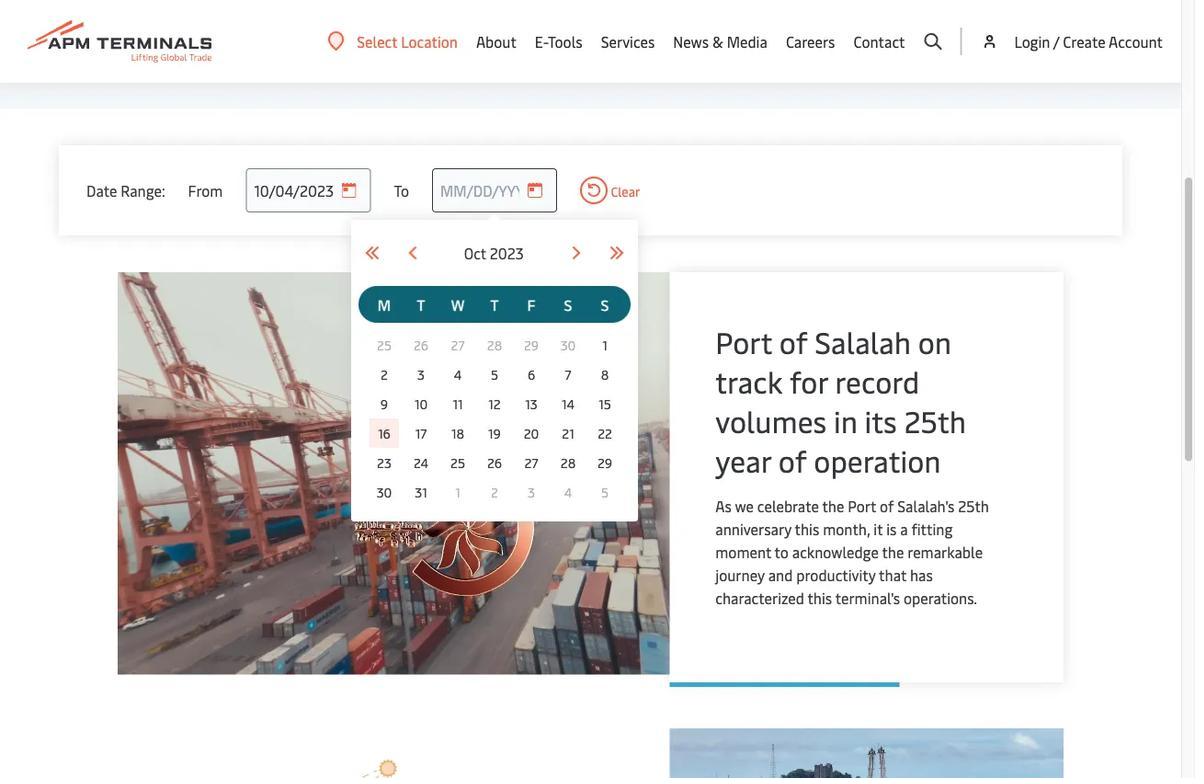 Task type: locate. For each thing, give the bounding box(es) containing it.
26 link down 19 'link'
[[484, 452, 506, 474]]

0 horizontal spatial 1 link
[[447, 481, 469, 504]]

0 vertical spatial this
[[795, 520, 820, 539]]

1 horizontal spatial 29
[[598, 454, 613, 472]]

1 horizontal spatial 2 link
[[484, 481, 506, 504]]

5 for topmost 5 link
[[491, 366, 498, 383]]

1 vertical spatial port
[[848, 497, 877, 516]]

this
[[795, 520, 820, 539], [808, 589, 832, 608]]

e-tools
[[535, 31, 583, 51]]

0 vertical spatial 30 link
[[557, 334, 579, 356]]

29 for 29 link to the right
[[598, 454, 613, 472]]

27 link down w
[[447, 334, 469, 356]]

0 vertical spatial 29
[[524, 337, 539, 354]]

22
[[598, 425, 612, 442]]

5 link up 12
[[484, 364, 506, 386]]

of left salalah
[[780, 322, 808, 362]]

0 vertical spatial 27
[[451, 337, 465, 354]]

1 horizontal spatial 27
[[525, 454, 538, 472]]

5 link down 22 link
[[594, 481, 616, 504]]

port inside port of salalah on track for record volumes in its 25th year of operation
[[716, 322, 772, 362]]

about
[[476, 31, 517, 51]]

1 link
[[594, 334, 616, 356], [447, 481, 469, 504]]

0 vertical spatial 25 link
[[373, 334, 395, 356]]

1 vertical spatial 5 link
[[594, 481, 616, 504]]

3 down 20
[[528, 484, 535, 501]]

30 down 23 link
[[377, 484, 392, 501]]

0 vertical spatial 29 link
[[521, 334, 543, 356]]

1 horizontal spatial 30 link
[[557, 334, 579, 356]]

26
[[414, 337, 429, 354], [487, 454, 502, 472]]

From text field
[[246, 169, 371, 213]]

25th right its
[[904, 401, 966, 441]]

14 link
[[557, 393, 579, 415]]

s
[[564, 295, 572, 315], [601, 295, 609, 315]]

2
[[381, 366, 388, 383], [491, 484, 498, 501]]

m
[[378, 295, 391, 315]]

29 down 22 link
[[598, 454, 613, 472]]

27 link down 20
[[521, 452, 543, 474]]

25
[[377, 337, 392, 354], [451, 454, 465, 472]]

4 down '21'
[[564, 484, 572, 501]]

25 down 18 link
[[451, 454, 465, 472]]

25 for right 25 link
[[451, 454, 465, 472]]

29 for topmost 29 link
[[524, 337, 539, 354]]

w
[[451, 295, 465, 315]]

2 link down the 19 at the bottom of the page
[[484, 481, 506, 504]]

1 link up 8 link
[[594, 334, 616, 356]]

30 for the topmost 30 link
[[561, 337, 576, 354]]

1 horizontal spatial t
[[491, 295, 499, 315]]

this down productivity
[[808, 589, 832, 608]]

30 link down 23 link
[[373, 481, 395, 504]]

4 link down '21'
[[557, 481, 579, 504]]

1 horizontal spatial 1
[[603, 337, 608, 354]]

1 vertical spatial 29
[[598, 454, 613, 472]]

13
[[525, 395, 538, 413]]

1 horizontal spatial 26 link
[[484, 452, 506, 474]]

select
[[357, 31, 398, 51]]

port of salalah on track for record volumes in its 25th year of operation link
[[716, 322, 1009, 481]]

1 vertical spatial 4
[[564, 484, 572, 501]]

30 link
[[557, 334, 579, 356], [373, 481, 395, 504]]

1 s from the left
[[564, 295, 572, 315]]

21
[[562, 425, 574, 442]]

10
[[415, 395, 428, 413]]

1 vertical spatial 26
[[487, 454, 502, 472]]

s up 8
[[601, 295, 609, 315]]

1 horizontal spatial 1 link
[[594, 334, 616, 356]]

0 vertical spatial port
[[716, 322, 772, 362]]

1 horizontal spatial 28 link
[[557, 452, 579, 474]]

30 up 7
[[561, 337, 576, 354]]

4 up 11
[[454, 366, 462, 383]]

1 horizontal spatial 5
[[601, 484, 609, 501]]

1 vertical spatial 27 link
[[521, 452, 543, 474]]

port of salalah 25 anniversary image
[[118, 273, 788, 675]]

0 vertical spatial 30
[[561, 337, 576, 354]]

1 vertical spatial 30
[[377, 484, 392, 501]]

operations.
[[904, 589, 978, 608]]

29 up 6 link
[[524, 337, 539, 354]]

1
[[603, 337, 608, 354], [455, 484, 461, 501]]

5 down 22 link
[[601, 484, 609, 501]]

25 link down m
[[373, 334, 395, 356]]

0 vertical spatial 3 link
[[410, 364, 432, 386]]

0 horizontal spatial 27
[[451, 337, 465, 354]]

t
[[417, 295, 425, 315], [491, 295, 499, 315]]

19 link
[[484, 423, 506, 445]]

it
[[874, 520, 883, 539]]

0 vertical spatial 3
[[418, 366, 425, 383]]

0 horizontal spatial 26
[[414, 337, 429, 354]]

port left for
[[716, 322, 772, 362]]

25 down m
[[377, 337, 392, 354]]

1 vertical spatial the
[[882, 543, 904, 562]]

1 vertical spatial 3
[[528, 484, 535, 501]]

0 vertical spatial 2 link
[[373, 364, 395, 386]]

1 vertical spatial 30 link
[[373, 481, 395, 504]]

2 up 9
[[381, 366, 388, 383]]

0 horizontal spatial 30 link
[[373, 481, 395, 504]]

0 horizontal spatial 30
[[377, 484, 392, 501]]

29 link
[[521, 334, 543, 356], [594, 452, 616, 474]]

1 horizontal spatial s
[[601, 295, 609, 315]]

1 vertical spatial 3 link
[[521, 481, 543, 504]]

2 vertical spatial of
[[880, 497, 894, 516]]

1 horizontal spatial 26
[[487, 454, 502, 472]]

28 down '21'
[[561, 454, 576, 472]]

1 horizontal spatial 25
[[451, 454, 465, 472]]

26 up 10 link
[[414, 337, 429, 354]]

the up the that
[[882, 543, 904, 562]]

0 horizontal spatial the
[[823, 497, 845, 516]]

1 vertical spatial 29 link
[[594, 452, 616, 474]]

25th right salalah's
[[958, 497, 989, 516]]

0 horizontal spatial 3
[[418, 366, 425, 383]]

5 up 12
[[491, 366, 498, 383]]

account
[[1109, 31, 1163, 51]]

1 right 31 link
[[455, 484, 461, 501]]

0 horizontal spatial 2
[[381, 366, 388, 383]]

0 horizontal spatial 25
[[377, 337, 392, 354]]

contact button
[[854, 0, 905, 83]]

1 vertical spatial 5
[[601, 484, 609, 501]]

29 link down 22 link
[[594, 452, 616, 474]]

1 link right 31 link
[[447, 481, 469, 504]]

and
[[769, 566, 793, 585]]

0 horizontal spatial 29
[[524, 337, 539, 354]]

salalah
[[815, 322, 911, 362]]

the up the 'month,'
[[823, 497, 845, 516]]

0 horizontal spatial 26 link
[[410, 334, 432, 356]]

oct
[[464, 243, 486, 263]]

0 horizontal spatial 25 link
[[373, 334, 395, 356]]

0 vertical spatial 4 link
[[447, 364, 469, 386]]

4 link
[[447, 364, 469, 386], [557, 481, 579, 504]]

23
[[377, 454, 392, 472]]

30
[[561, 337, 576, 354], [377, 484, 392, 501]]

26 link
[[410, 334, 432, 356], [484, 452, 506, 474]]

port up the 'month,'
[[848, 497, 877, 516]]

1 up 8
[[603, 337, 608, 354]]

news & media
[[673, 31, 768, 51]]

the
[[823, 497, 845, 516], [882, 543, 904, 562]]

25th
[[904, 401, 966, 441], [958, 497, 989, 516]]

contact
[[854, 31, 905, 51]]

0 horizontal spatial t
[[417, 295, 425, 315]]

0 horizontal spatial 28 link
[[484, 334, 506, 356]]

15
[[599, 395, 611, 413]]

t right m
[[417, 295, 425, 315]]

27 down 20
[[525, 454, 538, 472]]

26 for the 26 link to the bottom
[[487, 454, 502, 472]]

1 vertical spatial 25 link
[[447, 452, 469, 474]]

0 horizontal spatial 3 link
[[410, 364, 432, 386]]

3 up 10
[[418, 366, 425, 383]]

17 link
[[410, 423, 432, 445]]

1 vertical spatial 25
[[451, 454, 465, 472]]

0 vertical spatial 25th
[[904, 401, 966, 441]]

30 link up 7 link at top left
[[557, 334, 579, 356]]

1 t from the left
[[417, 295, 425, 315]]

journey
[[716, 566, 765, 585]]

12
[[489, 395, 501, 413]]

27 down w
[[451, 337, 465, 354]]

28 link down '21'
[[557, 452, 579, 474]]

0 horizontal spatial 4
[[454, 366, 462, 383]]

1 horizontal spatial 29 link
[[594, 452, 616, 474]]

services button
[[601, 0, 655, 83]]

25 link
[[373, 334, 395, 356], [447, 452, 469, 474]]

3 link down 20
[[521, 481, 543, 504]]

29 link up 6 link
[[521, 334, 543, 356]]

26 for the left the 26 link
[[414, 337, 429, 354]]

of up is
[[880, 497, 894, 516]]

18 link
[[447, 423, 469, 445]]

login / create account
[[1015, 31, 1163, 51]]

liberia mhc2 1600 image
[[670, 729, 1064, 778]]

1 horizontal spatial 30
[[561, 337, 576, 354]]

11
[[453, 395, 463, 413]]

1 vertical spatial 25th
[[958, 497, 989, 516]]

22 link
[[594, 423, 616, 445]]

8 link
[[594, 364, 616, 386]]

2 for bottommost 2 link
[[491, 484, 498, 501]]

0 vertical spatial 26 link
[[410, 334, 432, 356]]

1 vertical spatial 2
[[491, 484, 498, 501]]

0 horizontal spatial 5
[[491, 366, 498, 383]]

24
[[414, 454, 429, 472]]

18
[[452, 425, 464, 442]]

0 vertical spatial 28
[[487, 337, 502, 354]]

0 vertical spatial 25
[[377, 337, 392, 354]]

e-tools button
[[535, 0, 583, 83]]

27
[[451, 337, 465, 354], [525, 454, 538, 472]]

1 vertical spatial 26 link
[[484, 452, 506, 474]]

this down celebrate
[[795, 520, 820, 539]]

2 down the 19 at the bottom of the page
[[491, 484, 498, 501]]

28 link up 12 'link'
[[484, 334, 506, 356]]

container terminal illustration image
[[59, 0, 405, 54]]

4 link up 11 link
[[447, 364, 469, 386]]

0 horizontal spatial 29 link
[[521, 334, 543, 356]]

t left f
[[491, 295, 499, 315]]

1 horizontal spatial 28
[[561, 454, 576, 472]]

1 horizontal spatial 2
[[491, 484, 498, 501]]

0 horizontal spatial 27 link
[[447, 334, 469, 356]]

0 vertical spatial 5
[[491, 366, 498, 383]]

1 vertical spatial 1 link
[[447, 481, 469, 504]]

3 link up 10 link
[[410, 364, 432, 386]]

27 link
[[447, 334, 469, 356], [521, 452, 543, 474]]

1 horizontal spatial port
[[848, 497, 877, 516]]

of inside as we celebrate the port of salalah's 25th anniversary this month, it is a fitting moment to acknowledge the remarkable journey and productivity that has characterized this terminal's operations.
[[880, 497, 894, 516]]

we
[[735, 497, 754, 516]]

25 link down 18 link
[[447, 452, 469, 474]]

2 link up the 9 link
[[373, 364, 395, 386]]

0 horizontal spatial 2 link
[[373, 364, 395, 386]]

port inside as we celebrate the port of salalah's 25th anniversary this month, it is a fitting moment to acknowledge the remarkable journey and productivity that has characterized this terminal's operations.
[[848, 497, 877, 516]]

29
[[524, 337, 539, 354], [598, 454, 613, 472]]

5 link
[[484, 364, 506, 386], [594, 481, 616, 504]]

create
[[1063, 31, 1106, 51]]

26 down 19 'link'
[[487, 454, 502, 472]]

s right f
[[564, 295, 572, 315]]

2 for the leftmost 2 link
[[381, 366, 388, 383]]

record
[[835, 362, 920, 401]]

1 horizontal spatial 4 link
[[557, 481, 579, 504]]

26 link up 10 link
[[410, 334, 432, 356]]

7 link
[[557, 364, 579, 386]]

location
[[401, 31, 458, 51]]

0 vertical spatial 26
[[414, 337, 429, 354]]

28 up 12 'link'
[[487, 337, 502, 354]]

of up celebrate
[[779, 441, 807, 481]]

0 vertical spatial the
[[823, 497, 845, 516]]

0 horizontal spatial 1
[[455, 484, 461, 501]]

0 horizontal spatial 5 link
[[484, 364, 506, 386]]



Task type: vqa. For each thing, say whether or not it's contained in the screenshot.
6
yes



Task type: describe. For each thing, give the bounding box(es) containing it.
0 horizontal spatial 28
[[487, 337, 502, 354]]

anniversary
[[716, 520, 792, 539]]

1 horizontal spatial 27 link
[[521, 452, 543, 474]]

0 vertical spatial 28 link
[[484, 334, 506, 356]]

1 vertical spatial this
[[808, 589, 832, 608]]

terminal's
[[836, 589, 900, 608]]

231006 decarbonisation 3 image
[[154, 729, 549, 778]]

salalah's
[[898, 497, 955, 516]]

24 link
[[410, 452, 432, 474]]

login / create account link
[[981, 0, 1163, 83]]

0 vertical spatial 1 link
[[594, 334, 616, 356]]

to
[[775, 543, 789, 562]]

1 horizontal spatial the
[[882, 543, 904, 562]]

0 vertical spatial 1
[[603, 337, 608, 354]]

a
[[901, 520, 908, 539]]

careers
[[786, 31, 835, 51]]

celebrate
[[758, 497, 819, 516]]

is
[[887, 520, 897, 539]]

1 vertical spatial of
[[779, 441, 807, 481]]

clear
[[608, 183, 641, 200]]

16 link
[[370, 419, 399, 448]]

remarkable
[[908, 543, 983, 562]]

12 link
[[484, 393, 506, 415]]

range:
[[121, 181, 165, 200]]

from
[[188, 181, 223, 200]]

has
[[910, 566, 933, 585]]

6
[[528, 366, 535, 383]]

volumes
[[716, 401, 827, 441]]

news & media button
[[673, 0, 768, 83]]

date
[[86, 181, 117, 200]]

characterized
[[716, 589, 805, 608]]

25th inside as we celebrate the port of salalah's 25th anniversary this month, it is a fitting moment to acknowledge the remarkable journey and productivity that has characterized this terminal's operations.
[[958, 497, 989, 516]]

0 vertical spatial 5 link
[[484, 364, 506, 386]]

9
[[381, 395, 388, 413]]

7
[[565, 366, 572, 383]]

6 link
[[521, 364, 543, 386]]

2 t from the left
[[491, 295, 499, 315]]

to
[[394, 181, 409, 200]]

select location button
[[328, 31, 458, 51]]

19
[[488, 425, 501, 442]]

5 for the right 5 link
[[601, 484, 609, 501]]

news
[[673, 31, 709, 51]]

1 vertical spatial 2 link
[[484, 481, 506, 504]]

0 vertical spatial of
[[780, 322, 808, 362]]

port of salalah on track for record volumes in its 25th year of operation
[[716, 322, 966, 481]]

1 vertical spatial 28 link
[[557, 452, 579, 474]]

clear button
[[580, 177, 641, 205]]

11 link
[[447, 393, 469, 415]]

e-
[[535, 31, 548, 51]]

1 horizontal spatial 3
[[528, 484, 535, 501]]

23 link
[[373, 452, 395, 474]]

careers button
[[786, 0, 835, 83]]

20
[[524, 425, 539, 442]]

as
[[716, 497, 732, 516]]

its
[[865, 401, 897, 441]]

25 for left 25 link
[[377, 337, 392, 354]]

1 vertical spatial 28
[[561, 454, 576, 472]]

8
[[601, 366, 609, 383]]

date range:
[[86, 181, 165, 200]]

that
[[879, 566, 907, 585]]

about button
[[476, 0, 517, 83]]

21 link
[[557, 423, 579, 445]]

1 horizontal spatial 25 link
[[447, 452, 469, 474]]

fitting
[[912, 520, 953, 539]]

0 horizontal spatial 4 link
[[447, 364, 469, 386]]

2 s from the left
[[601, 295, 609, 315]]

17
[[415, 425, 427, 442]]

productivity
[[797, 566, 876, 585]]

1 horizontal spatial 3 link
[[521, 481, 543, 504]]

track
[[716, 362, 783, 401]]

30 for left 30 link
[[377, 484, 392, 501]]

10 link
[[410, 393, 432, 415]]

media
[[727, 31, 768, 51]]

1 horizontal spatial 4
[[564, 484, 572, 501]]

25th inside port of salalah on track for record volumes in its 25th year of operation
[[904, 401, 966, 441]]

1 vertical spatial 4 link
[[557, 481, 579, 504]]

9 link
[[373, 393, 395, 415]]

in
[[834, 401, 858, 441]]

20 link
[[521, 423, 543, 445]]

tools
[[548, 31, 583, 51]]

moment
[[716, 543, 772, 562]]

for
[[790, 362, 828, 401]]

1 vertical spatial 27
[[525, 454, 538, 472]]

14
[[562, 395, 575, 413]]

1 horizontal spatial 5 link
[[594, 481, 616, 504]]

31
[[415, 484, 427, 501]]

13 link
[[521, 393, 543, 415]]

acknowledge
[[793, 543, 879, 562]]

0 vertical spatial 27 link
[[447, 334, 469, 356]]

services
[[601, 31, 655, 51]]

login
[[1015, 31, 1051, 51]]

31 link
[[410, 481, 432, 504]]

year
[[716, 441, 772, 481]]

16
[[378, 425, 391, 442]]

1 vertical spatial 1
[[455, 484, 461, 501]]

To text field
[[432, 169, 557, 213]]

month,
[[823, 520, 870, 539]]

&
[[713, 31, 724, 51]]

select location
[[357, 31, 458, 51]]

0 vertical spatial 4
[[454, 366, 462, 383]]

/
[[1054, 31, 1060, 51]]



